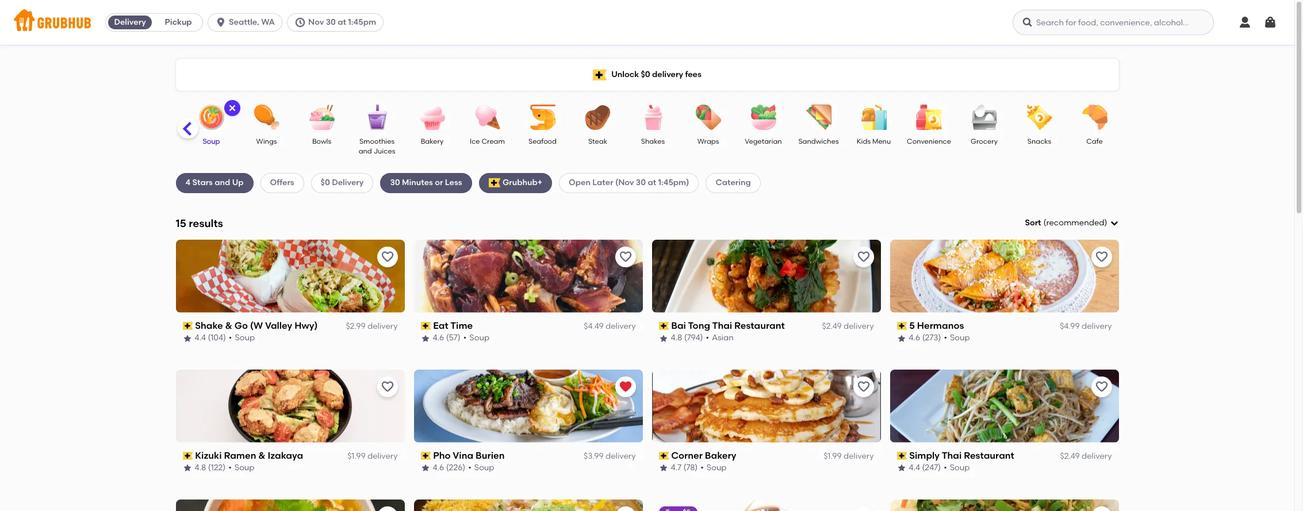 Task type: locate. For each thing, give the bounding box(es) containing it.
30 right nov
[[326, 17, 336, 27]]

$2.49 delivery for simply thai restaurant
[[1061, 452, 1112, 461]]

1 $1.99 from the left
[[348, 452, 366, 461]]

valley
[[265, 320, 292, 331]]

1 vertical spatial $2.49
[[1061, 452, 1080, 461]]

• soup down 'go'
[[229, 333, 255, 343]]

30 left minutes
[[390, 178, 400, 188]]

4.6
[[433, 333, 444, 343], [909, 333, 921, 343], [433, 463, 444, 473]]

0 vertical spatial 4.4
[[195, 333, 206, 343]]

soup image
[[191, 105, 232, 130]]

0 horizontal spatial $0
[[321, 178, 330, 188]]

0 vertical spatial and
[[359, 148, 372, 156]]

0 horizontal spatial $2.49
[[823, 322, 842, 331]]

soup down simply thai restaurant
[[950, 463, 970, 473]]

1 vertical spatial 4.4
[[909, 463, 921, 473]]

svg image inside field
[[1110, 219, 1119, 228]]

1 horizontal spatial 4.8
[[671, 333, 683, 343]]

0 horizontal spatial $1.99
[[348, 452, 366, 461]]

30
[[326, 17, 336, 27], [390, 178, 400, 188], [636, 178, 646, 188]]

4.4 down shake
[[195, 333, 206, 343]]

nov 30 at 1:45pm button
[[287, 13, 388, 32]]

and left up at the top left of the page
[[215, 178, 230, 188]]

• soup down time
[[464, 333, 490, 343]]

up
[[232, 178, 244, 188]]

taste togo banh mi logo image
[[733, 500, 801, 512]]

juices
[[374, 148, 395, 156]]

$0 down bowls
[[321, 178, 330, 188]]

1:45pm)
[[659, 178, 690, 188]]

nov 30 at 1:45pm
[[308, 17, 376, 27]]

open later (nov 30 at 1:45pm)
[[569, 178, 690, 188]]

svg image
[[1239, 16, 1253, 29], [215, 17, 227, 28], [228, 104, 237, 113], [1110, 219, 1119, 228]]

4.6 for eat
[[433, 333, 444, 343]]

1 horizontal spatial $1.99
[[824, 452, 842, 461]]

shakes
[[641, 138, 665, 146]]

star icon image left 4.6 (273)
[[897, 334, 906, 343]]

None field
[[1026, 218, 1119, 229]]

cafe image
[[1075, 105, 1115, 130]]

subscription pass image left kizuki
[[183, 452, 193, 460]]

2 $1.99 from the left
[[824, 452, 842, 461]]

subscription pass image for eat time
[[421, 322, 431, 330]]

4.4
[[195, 333, 206, 343], [909, 463, 921, 473]]

0 horizontal spatial 4.8
[[195, 463, 206, 473]]

save this restaurant image
[[381, 250, 394, 264], [857, 250, 871, 264], [1095, 250, 1109, 264], [381, 380, 394, 394], [619, 510, 633, 512], [857, 510, 871, 512]]

svg image
[[1264, 16, 1278, 29], [295, 17, 306, 28], [1022, 17, 1034, 28]]

unlock
[[612, 70, 639, 79]]

0 horizontal spatial svg image
[[295, 17, 306, 28]]

at inside button
[[338, 17, 346, 27]]

• right "(57)"
[[464, 333, 467, 343]]

tong
[[688, 320, 711, 331]]

grubhub plus flag logo image left grubhub+
[[489, 179, 500, 188]]

snacks
[[1028, 138, 1052, 146]]

1 horizontal spatial $2.49
[[1061, 452, 1080, 461]]

subscription pass image
[[183, 322, 193, 330], [659, 322, 669, 330], [421, 452, 431, 460], [659, 452, 669, 460]]

1 horizontal spatial $1.99 delivery
[[824, 452, 874, 461]]

cream
[[482, 138, 505, 146]]

subscription pass image left shake
[[183, 322, 193, 330]]

kizuki ramen & izakaya logo image
[[176, 370, 405, 443]]

grocery
[[971, 138, 998, 146]]

• soup for ramen
[[229, 463, 255, 473]]

soup down corner bakery
[[707, 463, 727, 473]]

1 horizontal spatial restaurant
[[964, 450, 1015, 461]]

soup for shake & go (w valley hwy)
[[235, 333, 255, 343]]

1 horizontal spatial svg image
[[1022, 17, 1034, 28]]

& left 'go'
[[225, 320, 232, 331]]

grubhub plus flag logo image
[[593, 69, 607, 80], [489, 179, 500, 188]]

at left the 1:45pm
[[338, 17, 346, 27]]

bakery image
[[412, 105, 453, 130]]

grubhub plus flag logo image for grubhub+
[[489, 179, 500, 188]]

at left 1:45pm)
[[648, 178, 657, 188]]

• down pho vina burien
[[469, 463, 472, 473]]

0 vertical spatial $2.49
[[823, 322, 842, 331]]

• soup down 'hermanos'
[[944, 333, 970, 343]]

• soup down simply thai restaurant
[[944, 463, 970, 473]]

1 horizontal spatial and
[[359, 148, 372, 156]]

•
[[229, 333, 232, 343], [464, 333, 467, 343], [706, 333, 709, 343], [944, 333, 948, 343], [229, 463, 232, 473], [469, 463, 472, 473], [701, 463, 704, 473], [944, 463, 947, 473]]

delivery for shake & go (w valley hwy)
[[368, 322, 398, 331]]

save this restaurant image
[[619, 250, 633, 264], [857, 380, 871, 394], [1095, 380, 1109, 394], [381, 510, 394, 512], [1095, 510, 1109, 512]]

1 horizontal spatial &
[[258, 450, 266, 461]]

star icon image for kizuki ramen & izakaya
[[183, 464, 192, 473]]

30 minutes or less
[[390, 178, 462, 188]]

$0 delivery
[[321, 178, 364, 188]]

4.6 down 5
[[909, 333, 921, 343]]

bowls image
[[302, 105, 342, 130]]

$1.99 delivery
[[348, 452, 398, 461], [824, 452, 874, 461]]

• for bakery
[[701, 463, 704, 473]]

1 horizontal spatial grubhub plus flag logo image
[[593, 69, 607, 80]]

wings image
[[247, 105, 287, 130]]

1 horizontal spatial bakery
[[705, 450, 737, 461]]

1 horizontal spatial $2.49 delivery
[[1061, 452, 1112, 461]]

subscription pass image for shake & go (w valley hwy)
[[183, 322, 193, 330]]

15 results
[[176, 217, 223, 230]]

1 $1.99 delivery from the left
[[348, 452, 398, 461]]

1 vertical spatial delivery
[[332, 178, 364, 188]]

delivery for 5 hermanos
[[1082, 322, 1112, 331]]

save this restaurant button for mango thai cuisine & bar logo
[[1092, 507, 1112, 512]]

star icon image left 4.4 (247)
[[897, 464, 906, 473]]

soup down 'hermanos'
[[950, 333, 970, 343]]

1 horizontal spatial $0
[[641, 70, 651, 79]]

and inside smoothies and juices
[[359, 148, 372, 156]]

subscription pass image left bai
[[659, 322, 669, 330]]

fees
[[685, 70, 702, 79]]

save this restaurant image for corner bakery
[[857, 380, 871, 394]]

simply thai restaurant logo image
[[890, 370, 1119, 443]]

corner bakery
[[672, 450, 737, 461]]

mango thai cuisine & bar logo image
[[890, 500, 1119, 512]]

delivery left pickup
[[114, 17, 146, 27]]

0 horizontal spatial restaurant
[[735, 320, 785, 331]]

0 horizontal spatial grubhub plus flag logo image
[[489, 179, 500, 188]]

restaurant down bai tong thai restaurant logo
[[735, 320, 785, 331]]

star icon image
[[183, 334, 192, 343], [421, 334, 430, 343], [659, 334, 668, 343], [897, 334, 906, 343], [183, 464, 192, 473], [421, 464, 430, 473], [659, 464, 668, 473], [897, 464, 906, 473]]

convenience image
[[909, 105, 950, 130]]

(w
[[250, 320, 263, 331]]

• soup down burien
[[469, 463, 495, 473]]

subscription pass image left pho
[[421, 452, 431, 460]]

1 vertical spatial 4.8
[[195, 463, 206, 473]]

sort
[[1026, 218, 1042, 228]]

• for vina
[[469, 463, 472, 473]]

• for &
[[229, 333, 232, 343]]

at
[[338, 17, 346, 27], [648, 178, 657, 188]]

1 horizontal spatial thai
[[942, 450, 962, 461]]

$1.99 delivery for corner bakery
[[824, 452, 874, 461]]

4.6 down eat
[[433, 333, 444, 343]]

delivery down smoothies and juices
[[332, 178, 364, 188]]

1 vertical spatial $0
[[321, 178, 330, 188]]

pho vina burien logo image
[[414, 370, 643, 443]]

$1.99
[[348, 452, 366, 461], [824, 452, 842, 461]]

and
[[359, 148, 372, 156], [215, 178, 230, 188]]

star icon image left 4.6 (57)
[[421, 334, 430, 343]]

0 vertical spatial grubhub plus flag logo image
[[593, 69, 607, 80]]

star icon image left 4.6 (226)
[[421, 464, 430, 473]]

star icon image for shake & go (w valley hwy)
[[183, 334, 192, 343]]

$4.99 delivery
[[1060, 322, 1112, 331]]

1 vertical spatial and
[[215, 178, 230, 188]]

• right '(122)'
[[229, 463, 232, 473]]

0 horizontal spatial 30
[[326, 17, 336, 27]]

$1.99 delivery for kizuki ramen & izakaya
[[348, 452, 398, 461]]

soup down soup 'image'
[[203, 138, 220, 146]]

ice
[[470, 138, 480, 146]]

0 horizontal spatial 4.4
[[195, 333, 206, 343]]

$3.99 delivery
[[584, 452, 636, 461]]

results
[[189, 217, 223, 230]]

time
[[451, 320, 473, 331]]

soup for 5 hermanos
[[950, 333, 970, 343]]

soup for corner bakery
[[707, 463, 727, 473]]

• for time
[[464, 333, 467, 343]]

0 vertical spatial 4.8
[[671, 333, 683, 343]]

• soup
[[229, 333, 255, 343], [464, 333, 490, 343], [944, 333, 970, 343], [229, 463, 255, 473], [469, 463, 495, 473], [701, 463, 727, 473], [944, 463, 970, 473]]

$2.49 for bai tong thai restaurant
[[823, 322, 842, 331]]

vegetarian image
[[744, 105, 784, 130]]

(273)
[[923, 333, 942, 343]]

delivery
[[114, 17, 146, 27], [332, 178, 364, 188]]

go
[[235, 320, 248, 331]]

kids
[[857, 138, 871, 146]]

4.8
[[671, 333, 683, 343], [195, 463, 206, 473]]

save this restaurant button for corner bakery logo
[[854, 377, 874, 397]]

$2.49 delivery for bai tong thai restaurant
[[823, 322, 874, 331]]

0 horizontal spatial $1.99 delivery
[[348, 452, 398, 461]]

0 vertical spatial $0
[[641, 70, 651, 79]]

15
[[176, 217, 186, 230]]

4.6 down pho
[[433, 463, 444, 473]]

• right (794)
[[706, 333, 709, 343]]

kids menu
[[857, 138, 891, 146]]

0 horizontal spatial $2.49 delivery
[[823, 322, 874, 331]]

2 $1.99 delivery from the left
[[824, 452, 874, 461]]

0 vertical spatial bakery
[[421, 138, 444, 146]]

soup down time
[[470, 333, 490, 343]]

eat time logo image
[[414, 240, 643, 313]]

$0 right unlock
[[641, 70, 651, 79]]

grocery image
[[965, 105, 1005, 130]]

0 horizontal spatial delivery
[[114, 17, 146, 27]]

0 vertical spatial at
[[338, 17, 346, 27]]

wings
[[256, 138, 277, 146]]

• soup for &
[[229, 333, 255, 343]]

and down smoothies
[[359, 148, 372, 156]]

thai right simply
[[942, 450, 962, 461]]

$3.99
[[584, 452, 604, 461]]

• right (247)
[[944, 463, 947, 473]]

$4.49
[[584, 322, 604, 331]]

0 vertical spatial $2.49 delivery
[[823, 322, 874, 331]]

0 horizontal spatial at
[[338, 17, 346, 27]]

soup down 'go'
[[235, 333, 255, 343]]

vegetarian
[[745, 138, 782, 146]]

30 right (nov
[[636, 178, 646, 188]]

0 horizontal spatial bakery
[[421, 138, 444, 146]]

save this restaurant button for shake & go (w valley hwy) logo
[[377, 247, 398, 267]]

4
[[186, 178, 191, 188]]

5 hermanos logo image
[[890, 240, 1119, 313]]

4.6 for 5
[[909, 333, 921, 343]]

save this restaurant image for kizuki ramen & izakaya
[[381, 380, 394, 394]]

subscription pass image left eat
[[421, 322, 431, 330]]

restaurant down simply thai restaurant logo
[[964, 450, 1015, 461]]

bakery down bakery image
[[421, 138, 444, 146]]

1 vertical spatial grubhub plus flag logo image
[[489, 179, 500, 188]]

4.6 (57)
[[433, 333, 461, 343]]

subscription pass image left 5
[[897, 322, 907, 330]]

delivery for eat time
[[606, 322, 636, 331]]

4.8 down bai
[[671, 333, 683, 343]]

1 vertical spatial thai
[[942, 450, 962, 461]]

donuts image
[[136, 105, 176, 130]]

shake & go (w valley hwy) logo image
[[176, 240, 405, 313]]

soup for kizuki ramen & izakaya
[[235, 463, 255, 473]]

• soup down corner bakery
[[701, 463, 727, 473]]

$0
[[641, 70, 651, 79], [321, 178, 330, 188]]

sandwiches
[[799, 138, 839, 146]]

soup for pho vina burien
[[475, 463, 495, 473]]

star icon image left 4.8 (794)
[[659, 334, 668, 343]]

sandwiches image
[[799, 105, 839, 130]]

delivery for kizuki ramen & izakaya
[[368, 452, 398, 461]]

subscription pass image
[[421, 322, 431, 330], [897, 322, 907, 330], [183, 452, 193, 460], [897, 452, 907, 460]]

• right (104)
[[229, 333, 232, 343]]

1 vertical spatial bakery
[[705, 450, 737, 461]]

cafe
[[1087, 138, 1103, 146]]

soup for eat time
[[470, 333, 490, 343]]

4.8 down kizuki
[[195, 463, 206, 473]]

grubhub plus flag logo image left unlock
[[593, 69, 607, 80]]

1 horizontal spatial 4.4
[[909, 463, 921, 473]]

&
[[225, 320, 232, 331], [258, 450, 266, 461]]

(78)
[[684, 463, 698, 473]]

soup down burien
[[475, 463, 495, 473]]

bakery
[[421, 138, 444, 146], [705, 450, 737, 461]]

thai
[[713, 320, 733, 331], [942, 450, 962, 461]]

4.4 down simply
[[909, 463, 921, 473]]

1 vertical spatial &
[[258, 450, 266, 461]]

1 horizontal spatial delivery
[[332, 178, 364, 188]]

save this restaurant image for 5 hermanos
[[1095, 250, 1109, 264]]

• asian
[[706, 333, 734, 343]]

& right ramen in the left bottom of the page
[[258, 450, 266, 461]]

soup
[[203, 138, 220, 146], [235, 333, 255, 343], [470, 333, 490, 343], [950, 333, 970, 343], [235, 463, 255, 473], [475, 463, 495, 473], [707, 463, 727, 473], [950, 463, 970, 473]]

star icon image left 4.7
[[659, 464, 668, 473]]

1 vertical spatial at
[[648, 178, 657, 188]]

(57)
[[446, 333, 461, 343]]

delivery button
[[106, 13, 154, 32]]

thai up the asian
[[713, 320, 733, 331]]

$1.99 for corner bakery
[[824, 452, 842, 461]]

• soup down ramen in the left bottom of the page
[[229, 463, 255, 473]]

svg image inside nov 30 at 1:45pm button
[[295, 17, 306, 28]]

bakery right the corner at the right of the page
[[705, 450, 737, 461]]

open
[[569, 178, 591, 188]]

shake & go (w valley hwy)
[[195, 320, 318, 331]]

0 vertical spatial delivery
[[114, 17, 146, 27]]

0 vertical spatial thai
[[713, 320, 733, 331]]

soup down ramen in the left bottom of the page
[[235, 463, 255, 473]]

subscription pass image for 5 hermanos
[[897, 322, 907, 330]]

4.4 for simply thai restaurant
[[909, 463, 921, 473]]

• soup for hermanos
[[944, 333, 970, 343]]

1 vertical spatial $2.49 delivery
[[1061, 452, 1112, 461]]

0 horizontal spatial &
[[225, 320, 232, 331]]

subscription pass image left the corner at the right of the page
[[659, 452, 669, 460]]

• right (78)
[[701, 463, 704, 473]]

save this restaurant button for malakor thai restaurant logo
[[377, 507, 398, 512]]

corner
[[672, 450, 703, 461]]

grubhub plus flag logo image for unlock $0 delivery fees
[[593, 69, 607, 80]]

• down 'hermanos'
[[944, 333, 948, 343]]

star icon image left 4.8 (122)
[[183, 464, 192, 473]]

5 hermanos
[[910, 320, 965, 331]]

subscription pass image left simply
[[897, 452, 907, 460]]

star icon image left 4.4 (104)
[[183, 334, 192, 343]]



Task type: describe. For each thing, give the bounding box(es) containing it.
unlock $0 delivery fees
[[612, 70, 702, 79]]

asian
[[712, 333, 734, 343]]

soup for simply thai restaurant
[[950, 463, 970, 473]]

minutes
[[402, 178, 433, 188]]

4.4 (247)
[[909, 463, 941, 473]]

eat
[[433, 320, 449, 331]]

• for hermanos
[[944, 333, 948, 343]]

4.4 (104)
[[195, 333, 226, 343]]

save this restaurant button for 5 hermanos logo
[[1092, 247, 1112, 267]]

ramen
[[224, 450, 256, 461]]

smoothies
[[360, 138, 395, 146]]

delivery for simply thai restaurant
[[1082, 452, 1112, 461]]

delivery for pho vina burien
[[606, 452, 636, 461]]

ice cream
[[470, 138, 505, 146]]

delivery for bai tong thai restaurant
[[844, 322, 874, 331]]

seattle, wa button
[[208, 13, 287, 32]]

seattle, wa
[[229, 17, 275, 27]]

kids menu image
[[854, 105, 894, 130]]

1:45pm
[[348, 17, 376, 27]]

4.8 (122)
[[195, 463, 226, 473]]

2 horizontal spatial svg image
[[1264, 16, 1278, 29]]

convenience
[[907, 138, 952, 146]]

steak
[[589, 138, 608, 146]]

menu
[[873, 138, 891, 146]]

(247)
[[923, 463, 941, 473]]

save this restaurant button for bai tong thai restaurant logo
[[854, 247, 874, 267]]

hwy)
[[295, 320, 318, 331]]

save this restaurant button for simply thai restaurant logo
[[1092, 377, 1112, 397]]

shakes image
[[633, 105, 673, 130]]

save this restaurant image for eat time
[[619, 250, 633, 264]]

4.6 for pho
[[433, 463, 444, 473]]

smoothies and juices image
[[357, 105, 397, 130]]

• soup for vina
[[469, 463, 495, 473]]

main navigation navigation
[[0, 0, 1295, 45]]

30 inside button
[[326, 17, 336, 27]]

1 horizontal spatial 30
[[390, 178, 400, 188]]

subscription pass image for bai tong thai restaurant
[[659, 322, 669, 330]]

0 vertical spatial restaurant
[[735, 320, 785, 331]]

wa
[[261, 17, 275, 27]]

grubhub+
[[503, 178, 543, 188]]

• for thai
[[944, 463, 947, 473]]

burien
[[476, 450, 505, 461]]

nov
[[308, 17, 324, 27]]

bai tong thai restaurant logo image
[[652, 240, 881, 313]]

4.8 for bai tong thai restaurant
[[671, 333, 683, 343]]

4.4 for shake & go (w valley hwy)
[[195, 333, 206, 343]]

catering
[[716, 178, 751, 188]]

(794)
[[685, 333, 703, 343]]

pho vina burien
[[433, 450, 505, 461]]

(226)
[[446, 463, 466, 473]]

seattle,
[[229, 17, 259, 27]]

wraps image
[[688, 105, 729, 130]]

save this restaurant button for las palmas restaurant logo
[[615, 507, 636, 512]]

save this restaurant button for kizuki ramen & izakaya logo
[[377, 377, 398, 397]]

saved restaurant image
[[619, 380, 633, 394]]

star icon image for 5 hermanos
[[897, 334, 906, 343]]

none field containing sort
[[1026, 218, 1119, 229]]

sort ( recommended )
[[1026, 218, 1108, 228]]

0 horizontal spatial thai
[[713, 320, 733, 331]]

save this restaurant image for shake & go (w valley hwy)
[[381, 250, 394, 264]]

4.8 for kizuki ramen & izakaya
[[195, 463, 206, 473]]

delivery inside button
[[114, 17, 146, 27]]

$2.49 for simply thai restaurant
[[1061, 452, 1080, 461]]

4.7
[[671, 463, 682, 473]]

• soup for thai
[[944, 463, 970, 473]]

bai
[[672, 320, 686, 331]]

$4.49 delivery
[[584, 322, 636, 331]]

malakor thai restaurant logo image
[[176, 500, 405, 512]]

4 stars and up
[[186, 178, 244, 188]]

pho
[[433, 450, 451, 461]]

save this restaurant image for simply thai restaurant
[[1095, 380, 1109, 394]]

wraps
[[698, 138, 719, 146]]

(
[[1044, 218, 1047, 228]]

• for tong
[[706, 333, 709, 343]]

simply thai restaurant
[[910, 450, 1015, 461]]

stars
[[192, 178, 213, 188]]

subscription pass image for pho vina burien
[[421, 452, 431, 460]]

later
[[593, 178, 614, 188]]

(122)
[[208, 463, 226, 473]]

star icon image for bai tong thai restaurant
[[659, 334, 668, 343]]

bai tong thai restaurant
[[672, 320, 785, 331]]

$4.99
[[1060, 322, 1080, 331]]

simply
[[910, 450, 940, 461]]

$1.99 for kizuki ramen & izakaya
[[348, 452, 366, 461]]

• soup for bakery
[[701, 463, 727, 473]]

izakaya
[[268, 450, 303, 461]]

steak image
[[578, 105, 618, 130]]

star icon image for eat time
[[421, 334, 430, 343]]

vina
[[453, 450, 474, 461]]

star icon image for pho vina burien
[[421, 464, 430, 473]]

smoothies and juices
[[359, 138, 395, 156]]

0 vertical spatial &
[[225, 320, 232, 331]]

$2.99
[[346, 322, 366, 331]]

subscription pass image for corner bakery
[[659, 452, 669, 460]]

snacks image
[[1020, 105, 1060, 130]]

(nov
[[616, 178, 634, 188]]

2 horizontal spatial 30
[[636, 178, 646, 188]]

Search for food, convenience, alcohol... search field
[[1013, 10, 1215, 35]]

4.6 (273)
[[909, 333, 942, 343]]

• for ramen
[[229, 463, 232, 473]]

• soup for time
[[464, 333, 490, 343]]

4.8 (794)
[[671, 333, 703, 343]]

0 horizontal spatial and
[[215, 178, 230, 188]]

seafood
[[529, 138, 557, 146]]

delivery for corner bakery
[[844, 452, 874, 461]]

eat time
[[433, 320, 473, 331]]

svg image inside 'seattle, wa' button
[[215, 17, 227, 28]]

offers
[[270, 178, 294, 188]]

bowls
[[312, 138, 331, 146]]

or
[[435, 178, 443, 188]]

kizuki
[[195, 450, 222, 461]]

4.6 (226)
[[433, 463, 466, 473]]

saved restaurant button
[[615, 377, 636, 397]]

corner bakery logo image
[[652, 370, 881, 443]]

pickup
[[165, 17, 192, 27]]

pickup button
[[154, 13, 203, 32]]

5
[[910, 320, 915, 331]]

star icon image for simply thai restaurant
[[897, 464, 906, 473]]

las palmas restaurant logo image
[[414, 500, 643, 512]]

$2.99 delivery
[[346, 322, 398, 331]]

1 horizontal spatial at
[[648, 178, 657, 188]]

save this restaurant image for bai tong thai restaurant
[[857, 250, 871, 264]]

subscription pass image for simply thai restaurant
[[897, 452, 907, 460]]

)
[[1105, 218, 1108, 228]]

save this restaurant button for eat time logo
[[615, 247, 636, 267]]

seafood image
[[523, 105, 563, 130]]

ice cream image
[[467, 105, 508, 130]]

1 vertical spatial restaurant
[[964, 450, 1015, 461]]

4.7 (78)
[[671, 463, 698, 473]]

star icon image for corner bakery
[[659, 464, 668, 473]]

less
[[445, 178, 462, 188]]

subscription pass image for kizuki ramen & izakaya
[[183, 452, 193, 460]]

shake
[[195, 320, 223, 331]]



Task type: vqa. For each thing, say whether or not it's contained in the screenshot.


